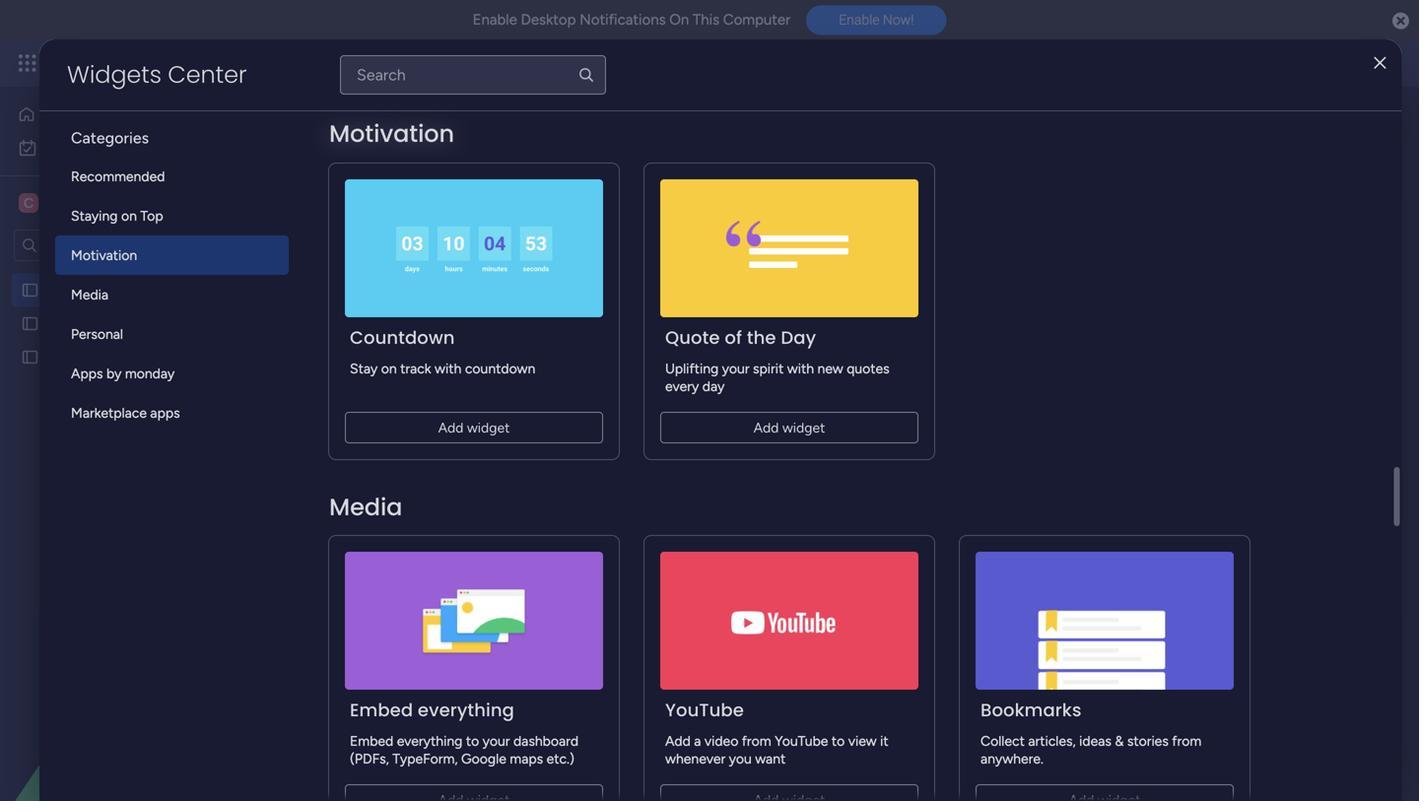 Task type: vqa. For each thing, say whether or not it's contained in the screenshot.
right Subitem 1
no



Task type: locate. For each thing, give the bounding box(es) containing it.
now!
[[883, 12, 914, 28]]

1 vertical spatial see
[[811, 148, 834, 165]]

motivation for categories
[[329, 118, 454, 151]]

of left the
[[725, 325, 742, 350]]

to left "view"
[[832, 733, 845, 750]]

ideas
[[1080, 733, 1112, 750]]

collect
[[981, 733, 1025, 750]]

2 with from the left
[[787, 360, 814, 377]]

add widget button down countdown
[[345, 412, 603, 444]]

0 horizontal spatial digital asset management (dam)
[[46, 282, 250, 299]]

Search field
[[571, 232, 630, 260]]

1 from from the left
[[742, 733, 772, 750]]

your
[[722, 360, 750, 377], [483, 733, 510, 750]]

from up 'want'
[[742, 733, 772, 750]]

recommended option
[[55, 157, 289, 196]]

bookmarks collect articles, ideas & stories from anywhere.
[[981, 698, 1202, 767]]

0 vertical spatial asset
[[406, 102, 490, 146]]

list box
[[0, 270, 251, 640]]

collaborative
[[549, 185, 630, 202]]

everything
[[418, 698, 514, 723], [397, 733, 463, 750]]

work up categories heading
[[159, 52, 195, 74]]

1 vertical spatial public board image
[[21, 314, 39, 333]]

to inside youtube add a video from youtube to view it whenever you want
[[832, 733, 845, 750]]

my work option
[[12, 132, 240, 164]]

embed up numbers
[[350, 698, 413, 723]]

media
[[71, 286, 109, 303], [329, 491, 403, 524]]

0 vertical spatial your
[[722, 360, 750, 377]]

enable
[[473, 11, 517, 29], [839, 12, 880, 28]]

of inside learn more about this package of templates here: https://youtu.be/9x6_kyyrn_e see more
[[495, 149, 508, 166]]

on
[[121, 208, 137, 224], [381, 360, 397, 377]]

home
[[43, 106, 81, 123]]

1 horizontal spatial youtube
[[775, 733, 828, 750]]

home option
[[12, 99, 240, 130]]

computer
[[723, 11, 791, 29]]

widget
[[486, 237, 529, 254], [467, 419, 510, 436], [783, 419, 825, 436]]

see left the more
[[811, 148, 834, 165]]

add widget inside popup button
[[457, 237, 529, 254]]

of inside quote of the day uplifting your spirit with new quotes every day
[[725, 325, 742, 350]]

digital up creative requests
[[46, 282, 86, 299]]

1 vertical spatial digital
[[46, 282, 86, 299]]

1 horizontal spatial from
[[1172, 733, 1202, 750]]

0 horizontal spatial see
[[345, 55, 368, 71]]

digital inside list box
[[46, 282, 86, 299]]

enable left now!
[[839, 12, 880, 28]]

more dots image right 'want'
[[795, 738, 808, 752]]

top
[[140, 208, 163, 224]]

management
[[199, 52, 306, 74], [497, 102, 714, 146], [125, 282, 206, 299]]

your inside embed everything embed everything to your dashboard (pdfs, typeform, google maps etc.)
[[483, 733, 510, 750]]

everything up typeform,
[[397, 733, 463, 750]]

1 horizontal spatial on
[[381, 360, 397, 377]]

add widget left v2 search image
[[457, 237, 529, 254]]

1 vertical spatial creative
[[46, 315, 98, 332]]

Search in workspace field
[[41, 234, 165, 257]]

w9
[[603, 385, 619, 398]]

0 horizontal spatial asset
[[89, 282, 122, 299]]

digital up more
[[300, 102, 398, 146]]

staying on top option
[[55, 196, 289, 236]]

from inside youtube add a video from youtube to view it whenever you want
[[742, 733, 772, 750]]

see left plans
[[345, 55, 368, 71]]

1 horizontal spatial see
[[811, 148, 834, 165]]

public board image
[[21, 348, 39, 367]]

chart
[[883, 306, 934, 331]]

0 horizontal spatial media
[[71, 286, 109, 303]]

1 horizontal spatial to
[[832, 733, 845, 750]]

0 horizontal spatial from
[[742, 733, 772, 750]]

1 horizontal spatial add widget button
[[660, 412, 919, 444]]

from right stories
[[1172, 733, 1202, 750]]

&
[[1115, 733, 1124, 750]]

enable inside button
[[839, 12, 880, 28]]

youtube
[[665, 698, 744, 723], [775, 733, 828, 750]]

1 horizontal spatial your
[[722, 360, 750, 377]]

embed up (pdfs,
[[350, 733, 394, 750]]

public board image for digital asset management (dam)
[[21, 281, 39, 300]]

see
[[345, 55, 368, 71], [811, 148, 834, 165]]

1 vertical spatial work
[[68, 139, 98, 156]]

collaborative whiteboard button
[[534, 177, 706, 209]]

0 horizontal spatial to
[[466, 733, 479, 750]]

work right my
[[68, 139, 98, 156]]

john smith image
[[1364, 47, 1396, 79]]

1 vertical spatial media
[[329, 491, 403, 524]]

0 horizontal spatial on
[[121, 208, 137, 224]]

-
[[658, 385, 662, 398]]

on right stay
[[381, 360, 397, 377]]

(dam) up https://youtu.be/9x6_kyyrn_e
[[721, 102, 822, 146]]

1 horizontal spatial work
[[159, 52, 195, 74]]

uplifting
[[665, 360, 719, 377]]

of
[[495, 149, 508, 166], [725, 325, 742, 350]]

0 vertical spatial work
[[159, 52, 195, 74]]

widget inside popup button
[[486, 237, 529, 254]]

0 vertical spatial digital asset management (dam)
[[300, 102, 822, 146]]

1 vertical spatial monday
[[125, 365, 175, 382]]

monday work management
[[88, 52, 306, 74]]

embed
[[350, 698, 413, 723], [350, 733, 394, 750]]

add widget down countdown
[[438, 419, 510, 436]]

marketplace
[[71, 405, 147, 421]]

1 horizontal spatial with
[[787, 360, 814, 377]]

0 vertical spatial public board image
[[21, 281, 39, 300]]

1 with from the left
[[435, 360, 462, 377]]

on inside countdown stay on track with countdown
[[381, 360, 397, 377]]

Battery field
[[600, 732, 675, 758]]

enable for enable desktop notifications on this computer
[[473, 11, 517, 29]]

new asset
[[307, 237, 371, 254]]

redesign
[[170, 349, 223, 366]]

0 horizontal spatial youtube
[[665, 698, 744, 723]]

typeform,
[[393, 751, 458, 767]]

1 vertical spatial embed
[[350, 733, 394, 750]]

with right track
[[435, 360, 462, 377]]

0 vertical spatial youtube
[[665, 698, 744, 723]]

2 vertical spatial asset
[[89, 282, 122, 299]]

1 horizontal spatial digital
[[300, 102, 398, 146]]

0 vertical spatial media
[[71, 286, 109, 303]]

Digital asset management (DAM) field
[[295, 102, 827, 146]]

1 vertical spatial on
[[381, 360, 397, 377]]

monday right by
[[125, 365, 175, 382]]

0 horizontal spatial of
[[495, 149, 508, 166]]

more dots image
[[795, 312, 808, 326], [517, 738, 530, 752], [795, 738, 808, 752]]

the
[[747, 325, 776, 350]]

public board image
[[21, 281, 39, 300], [21, 314, 39, 333]]

1 vertical spatial everything
[[397, 733, 463, 750]]

countdown stay on track with countdown
[[350, 325, 536, 377]]

(dam) down motivation option
[[210, 282, 250, 299]]

asset up package
[[406, 102, 490, 146]]

widget down countdown
[[467, 419, 510, 436]]

1 horizontal spatial of
[[725, 325, 742, 350]]

1 to from the left
[[466, 733, 479, 750]]

with inside countdown stay on track with countdown
[[435, 360, 462, 377]]

digital
[[300, 102, 398, 146], [46, 282, 86, 299]]

weeks
[[691, 311, 732, 327]]

1 vertical spatial management
[[497, 102, 714, 146]]

youtube up a
[[665, 698, 744, 723]]

your inside quote of the day uplifting your spirit with new quotes every day
[[722, 360, 750, 377]]

widget down new
[[783, 419, 825, 436]]

add left a
[[665, 733, 691, 750]]

add
[[457, 237, 483, 254], [438, 419, 464, 436], [754, 419, 779, 436], [665, 733, 691, 750]]

2 public board image from the top
[[21, 314, 39, 333]]

2 from from the left
[[1172, 733, 1202, 750]]

lottie animation image
[[0, 602, 251, 801]]

workload
[[327, 306, 414, 331]]

dialog
[[39, 39, 1402, 801]]

select product image
[[18, 53, 37, 73]]

add widget
[[457, 237, 529, 254], [438, 419, 510, 436], [754, 419, 825, 436]]

digital asset management (dam) up templates
[[300, 102, 822, 146]]

etc.)
[[547, 751, 575, 767]]

assets
[[110, 194, 156, 212]]

today button
[[618, 302, 672, 336]]

everything up google
[[418, 698, 514, 723]]

0 horizontal spatial your
[[483, 733, 510, 750]]

widget for countdown
[[467, 419, 510, 436]]

more dots image right the
[[795, 312, 808, 326]]

0 horizontal spatial enable
[[473, 11, 517, 29]]

digital asset management (dam) up requests
[[46, 282, 250, 299]]

more dots image left etc.) at the left bottom
[[517, 738, 530, 752]]

numbers
[[327, 732, 410, 757]]

monday up home link
[[88, 52, 155, 74]]

none search field inside dialog
[[340, 55, 606, 95]]

of right package
[[495, 149, 508, 166]]

youtube up 'want'
[[775, 733, 828, 750]]

2024
[[416, 351, 449, 368]]

add right angle down image
[[457, 237, 483, 254]]

1 add widget button from the left
[[345, 412, 603, 444]]

templates
[[512, 149, 573, 166]]

every
[[665, 378, 699, 395]]

asset up creative requests
[[89, 282, 122, 299]]

workspace selection element
[[19, 191, 159, 215]]

creative inside list box
[[46, 315, 98, 332]]

your up google
[[483, 733, 510, 750]]

your for everything
[[483, 733, 510, 750]]

creative up website
[[46, 315, 98, 332]]

0 vertical spatial see
[[345, 55, 368, 71]]

digital asset management (dam)
[[300, 102, 822, 146], [46, 282, 250, 299]]

1 public board image from the top
[[21, 281, 39, 300]]

work for monday
[[159, 52, 195, 74]]

Numbers field
[[322, 732, 415, 758]]

here:
[[577, 149, 608, 166]]

Chart field
[[878, 306, 939, 332]]

1 horizontal spatial asset
[[339, 237, 371, 254]]

0 horizontal spatial digital
[[46, 282, 86, 299]]

notifications
[[580, 11, 666, 29]]

0 vertical spatial embed
[[350, 698, 413, 723]]

(dam)
[[721, 102, 822, 146], [210, 282, 250, 299]]

see plans button
[[318, 48, 413, 78]]

1 vertical spatial digital asset management (dam)
[[46, 282, 250, 299]]

work for my
[[68, 139, 98, 156]]

your up the day
[[722, 360, 750, 377]]

widget left v2 search image
[[486, 237, 529, 254]]

2 embed from the top
[[350, 733, 394, 750]]

2 enable from the left
[[839, 12, 880, 28]]

creative right workspace "image"
[[45, 194, 107, 212]]

enable for enable now!
[[839, 12, 880, 28]]

with left new
[[787, 360, 814, 377]]

0 horizontal spatial add widget button
[[345, 412, 603, 444]]

1 horizontal spatial enable
[[839, 12, 880, 28]]

bookmarks
[[981, 698, 1082, 723]]

2 add widget button from the left
[[660, 412, 919, 444]]

option
[[0, 273, 251, 277]]

0 horizontal spatial work
[[68, 139, 98, 156]]

Search for a column type search field
[[340, 55, 606, 95]]

enable left desktop
[[473, 11, 517, 29]]

v2 collapse down image
[[310, 360, 327, 373]]

work inside option
[[68, 139, 98, 156]]

search image
[[578, 66, 595, 84]]

google
[[461, 751, 507, 767]]

motivation option
[[55, 236, 289, 275]]

track
[[400, 360, 431, 377]]

workspace image
[[19, 192, 38, 214]]

0 horizontal spatial with
[[435, 360, 462, 377]]

to up google
[[466, 733, 479, 750]]

unassigned
[[375, 348, 447, 365]]

creative inside the workspace selection element
[[45, 194, 107, 212]]

it
[[880, 733, 889, 750]]

maps
[[510, 751, 543, 767]]

add widget button down spirit in the top right of the page
[[660, 412, 919, 444]]

embed everything embed everything to your dashboard (pdfs, typeform, google maps etc.)
[[350, 698, 579, 767]]

see inside button
[[345, 55, 368, 71]]

1 vertical spatial your
[[483, 733, 510, 750]]

add widget down spirit in the top right of the page
[[754, 419, 825, 436]]

dialog containing widgets center
[[39, 39, 1402, 801]]

0 vertical spatial management
[[199, 52, 306, 74]]

26
[[643, 385, 655, 398]]

motivation
[[329, 117, 454, 150], [329, 118, 454, 151], [71, 247, 137, 264]]

1 vertical spatial of
[[725, 325, 742, 350]]

1 vertical spatial (dam)
[[210, 282, 250, 299]]

from
[[742, 733, 772, 750], [1172, 733, 1202, 750]]

0 vertical spatial creative
[[45, 194, 107, 212]]

v2 v sign image
[[511, 350, 527, 374]]

value
[[563, 669, 597, 686]]

on left top in the left top of the page
[[121, 208, 137, 224]]

asset right new
[[339, 237, 371, 254]]

1 enable from the left
[[473, 11, 517, 29]]

v2 collapse up image
[[310, 374, 327, 386]]

creative for creative requests
[[46, 315, 98, 332]]

1 embed from the top
[[350, 698, 413, 723]]

0 horizontal spatial (dam)
[[210, 282, 250, 299]]

0 vertical spatial on
[[121, 208, 137, 224]]

desktop
[[521, 11, 576, 29]]

dapulse close image
[[1393, 11, 1410, 32]]

None search field
[[340, 55, 606, 95]]

0 vertical spatial of
[[495, 149, 508, 166]]

monday inside option
[[125, 365, 175, 382]]

2 to from the left
[[832, 733, 845, 750]]

1 vertical spatial asset
[[339, 237, 371, 254]]

stories
[[1128, 733, 1169, 750]]

by
[[106, 365, 122, 382]]

3
[[665, 385, 671, 398]]

to
[[466, 733, 479, 750], [832, 733, 845, 750]]

homepage
[[100, 349, 166, 366]]

0 vertical spatial (dam)
[[721, 102, 822, 146]]



Task type: describe. For each thing, give the bounding box(es) containing it.
apps
[[150, 405, 180, 421]]

Workload field
[[322, 306, 419, 332]]

about
[[374, 149, 411, 166]]

widgets center
[[67, 58, 247, 91]]

0 vertical spatial everything
[[418, 698, 514, 723]]

add widget for countdown
[[438, 419, 510, 436]]

angle down image
[[389, 238, 398, 253]]

dashboard
[[514, 733, 579, 750]]

media inside option
[[71, 286, 109, 303]]

my
[[45, 139, 64, 156]]

quotes
[[847, 360, 890, 377]]

new
[[818, 360, 844, 377]]

apps by monday option
[[55, 354, 289, 393]]

new asset button
[[299, 230, 379, 261]]

quote
[[665, 325, 720, 350]]

1 horizontal spatial (dam)
[[721, 102, 822, 146]]

motivation inside option
[[71, 247, 137, 264]]

your for of
[[722, 360, 750, 377]]

creative for creative assets
[[45, 194, 107, 212]]

collaborative whiteboard
[[549, 185, 706, 202]]

add widget button for day
[[660, 412, 919, 444]]

main
[[329, 185, 359, 202]]

lottie animation element
[[0, 602, 251, 801]]

personal option
[[55, 314, 289, 354]]

add down 2024
[[438, 419, 464, 436]]

from inside bookmarks collect articles, ideas & stories from anywhere.
[[1172, 733, 1202, 750]]

(pdfs,
[[350, 751, 389, 767]]

new
[[307, 237, 335, 254]]

learn more about this package of templates here: https://youtu.be/9x6_kyyrn_e see more
[[302, 148, 869, 166]]

see plans
[[345, 55, 404, 71]]

anywhere.
[[981, 751, 1044, 767]]

2 vertical spatial management
[[125, 282, 206, 299]]

february
[[356, 351, 413, 368]]

arrow down image
[[802, 234, 826, 258]]

video
[[705, 733, 739, 750]]

want
[[755, 751, 786, 767]]

categories heading
[[55, 111, 289, 157]]

asset inside new asset button
[[339, 237, 371, 254]]

main table button
[[299, 177, 410, 209]]

my work
[[45, 139, 98, 156]]

motivation for widgets center
[[329, 117, 454, 150]]

w9   feb 26 - 3
[[603, 385, 671, 398]]

whiteboard
[[634, 185, 706, 202]]

on inside option
[[121, 208, 137, 224]]

day
[[703, 378, 725, 395]]

february 2024
[[356, 351, 449, 368]]

staying on top
[[71, 208, 163, 224]]

personal
[[71, 326, 123, 343]]

day
[[781, 325, 816, 350]]

requests
[[102, 315, 155, 332]]

1 horizontal spatial digital asset management (dam)
[[300, 102, 822, 146]]

add inside youtube add a video from youtube to view it whenever you want
[[665, 733, 691, 750]]

you
[[729, 751, 752, 767]]

table
[[362, 185, 395, 202]]

marketplace apps
[[71, 405, 180, 421]]

media option
[[55, 275, 289, 314]]

add widget for quote
[[754, 419, 825, 436]]

my work link
[[12, 132, 240, 164]]

dapulse x slim image
[[1374, 56, 1386, 70]]

more
[[837, 148, 869, 165]]

staying
[[71, 208, 118, 224]]

see more link
[[809, 147, 871, 167]]

no
[[541, 669, 559, 686]]

enable now!
[[839, 12, 914, 28]]

countdown
[[465, 360, 536, 377]]

enable now! button
[[807, 5, 947, 35]]

asset inside list box
[[89, 282, 122, 299]]

add down spirit in the top right of the page
[[754, 419, 779, 436]]

apps by monday
[[71, 365, 175, 382]]

website
[[46, 349, 97, 366]]

to inside embed everything embed everything to your dashboard (pdfs, typeform, google maps etc.)
[[466, 733, 479, 750]]

categories
[[71, 129, 149, 147]]

categories list box
[[55, 111, 305, 433]]

creative requests
[[46, 315, 155, 332]]

with inside quote of the day uplifting your spirit with new quotes every day
[[787, 360, 814, 377]]

no value
[[541, 669, 597, 686]]

articles,
[[1028, 733, 1076, 750]]

public board image for creative requests
[[21, 314, 39, 333]]

widget for quote
[[783, 419, 825, 436]]

website homepage redesign
[[46, 349, 223, 366]]

on
[[670, 11, 689, 29]]

stay
[[350, 360, 378, 377]]

package
[[440, 149, 492, 166]]

quote of the day uplifting your spirit with new quotes every day
[[665, 325, 890, 395]]

battery
[[605, 732, 670, 757]]

add widget button for track
[[345, 412, 603, 444]]

a
[[694, 733, 701, 750]]

see inside learn more about this package of templates here: https://youtu.be/9x6_kyyrn_e see more
[[811, 148, 834, 165]]

0 vertical spatial digital
[[300, 102, 398, 146]]

home link
[[12, 99, 240, 130]]

filter button
[[733, 230, 826, 261]]

spirit
[[753, 360, 784, 377]]

view
[[848, 733, 877, 750]]

1 vertical spatial youtube
[[775, 733, 828, 750]]

main table
[[329, 185, 395, 202]]

c
[[24, 195, 34, 211]]

countdown
[[350, 325, 455, 350]]

filter
[[764, 237, 795, 254]]

v2 search image
[[557, 235, 571, 257]]

enable desktop notifications on this computer
[[473, 11, 791, 29]]

1 horizontal spatial media
[[329, 491, 403, 524]]

apps
[[71, 365, 103, 382]]

plans
[[372, 55, 404, 71]]

digital asset management (dam) inside list box
[[46, 282, 250, 299]]

widgets
[[67, 58, 161, 91]]

https://youtu.be/9x6_kyyrn_e
[[611, 149, 801, 166]]

add inside popup button
[[457, 237, 483, 254]]

2 horizontal spatial asset
[[406, 102, 490, 146]]

center
[[168, 58, 247, 91]]

0 vertical spatial monday
[[88, 52, 155, 74]]

list box containing digital asset management (dam)
[[0, 270, 251, 640]]

recommended
[[71, 168, 165, 185]]

marketplace apps option
[[55, 393, 289, 433]]

today
[[626, 311, 663, 327]]

youtube add a video from youtube to view it whenever you want
[[665, 698, 889, 767]]

whenever
[[665, 751, 726, 767]]



